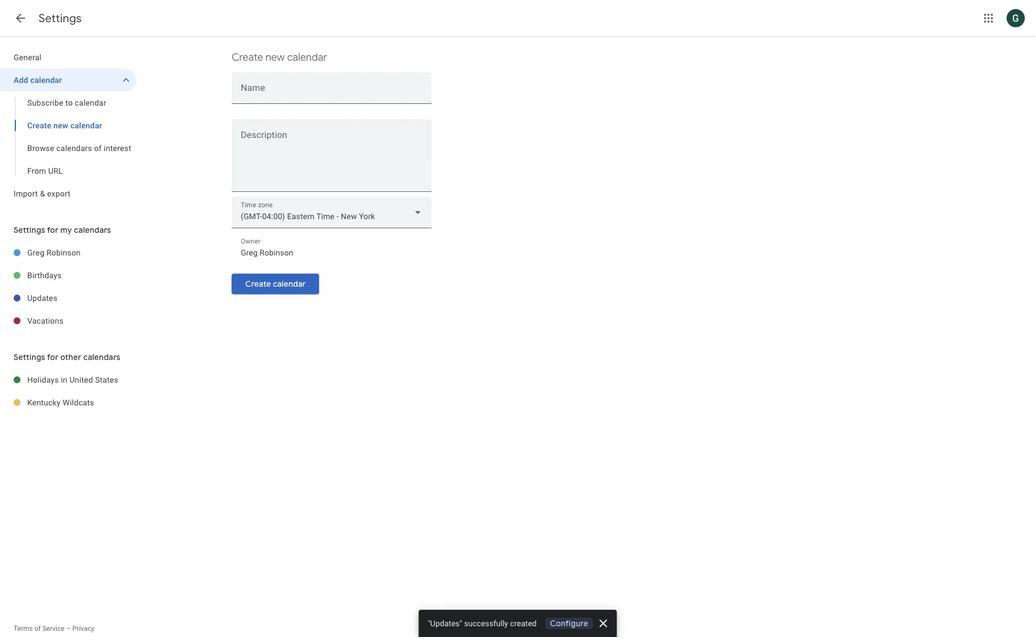 Task type: vqa. For each thing, say whether or not it's contained in the screenshot.
second for from the bottom of the page
yes



Task type: locate. For each thing, give the bounding box(es) containing it.
for left other
[[47, 352, 58, 362]]

settings for settings
[[39, 11, 82, 26]]

kentucky
[[27, 398, 61, 407]]

settings for other calendars
[[14, 352, 120, 362]]

service
[[42, 625, 65, 633]]

vacations tree item
[[0, 310, 136, 332]]

create inside tree
[[27, 121, 51, 130]]

0 horizontal spatial new
[[53, 121, 68, 130]]

my
[[60, 225, 72, 235]]

calendar
[[287, 51, 327, 64], [30, 76, 62, 85], [75, 98, 106, 107], [70, 121, 102, 130], [273, 279, 306, 289]]

1 horizontal spatial new
[[265, 51, 285, 64]]

group
[[0, 91, 136, 182]]

1 horizontal spatial of
[[94, 144, 102, 153]]

interest
[[104, 144, 131, 153]]

terms of service – privacy
[[14, 625, 94, 633]]

2 for from the top
[[47, 352, 58, 362]]

kentucky wildcats tree item
[[0, 391, 136, 414]]

0 vertical spatial calendars
[[56, 144, 92, 153]]

subscribe
[[27, 98, 63, 107]]

add calendar
[[14, 76, 62, 85]]

1 vertical spatial of
[[34, 625, 41, 633]]

"updates" successfully created
[[428, 619, 537, 628]]

updates
[[27, 294, 57, 303]]

0 horizontal spatial create new calendar
[[27, 121, 102, 130]]

states
[[95, 375, 118, 384]]

configure
[[550, 618, 588, 629]]

calendars right my at top
[[74, 225, 111, 235]]

add
[[14, 76, 28, 85]]

calendars up states
[[83, 352, 120, 362]]

wildcats
[[63, 398, 94, 407]]

for for other
[[47, 352, 58, 362]]

settings right go back icon at the left
[[39, 11, 82, 26]]

0 vertical spatial of
[[94, 144, 102, 153]]

0 vertical spatial settings
[[39, 11, 82, 26]]

greg robinson tree item
[[0, 241, 136, 264]]

birthdays tree item
[[0, 264, 136, 287]]

1 vertical spatial calendars
[[74, 225, 111, 235]]

2 vertical spatial create
[[245, 279, 271, 289]]

united
[[70, 375, 93, 384]]

0 vertical spatial for
[[47, 225, 58, 235]]

subscribe to calendar
[[27, 98, 106, 107]]

import & export
[[14, 189, 70, 198]]

import
[[14, 189, 38, 198]]

None text field
[[241, 245, 423, 261]]

2 vertical spatial settings
[[14, 352, 45, 362]]

settings for my calendars tree
[[0, 241, 136, 332]]

"updates"
[[428, 619, 462, 628]]

browse
[[27, 144, 54, 153]]

kentucky wildcats link
[[27, 391, 136, 414]]

2 vertical spatial calendars
[[83, 352, 120, 362]]

1 for from the top
[[47, 225, 58, 235]]

of right terms
[[34, 625, 41, 633]]

greg robinson
[[27, 248, 81, 257]]

of
[[94, 144, 102, 153], [34, 625, 41, 633]]

tree
[[0, 46, 136, 205]]

settings up greg on the top left
[[14, 225, 45, 235]]

settings
[[39, 11, 82, 26], [14, 225, 45, 235], [14, 352, 45, 362]]

0 vertical spatial create new calendar
[[232, 51, 327, 64]]

greg
[[27, 248, 44, 257]]

terms of service link
[[14, 625, 65, 633]]

for left my at top
[[47, 225, 58, 235]]

settings for settings for other calendars
[[14, 352, 45, 362]]

–
[[66, 625, 71, 633]]

create calendar
[[245, 279, 306, 289]]

1 vertical spatial settings
[[14, 225, 45, 235]]

updates link
[[27, 287, 136, 310]]

for
[[47, 225, 58, 235], [47, 352, 58, 362]]

1 vertical spatial create new calendar
[[27, 121, 102, 130]]

configure button
[[546, 618, 593, 629]]

browse calendars of interest
[[27, 144, 131, 153]]

calendars
[[56, 144, 92, 153], [74, 225, 111, 235], [83, 352, 120, 362]]

1 vertical spatial new
[[53, 121, 68, 130]]

1 horizontal spatial create new calendar
[[232, 51, 327, 64]]

settings for my calendars
[[14, 225, 111, 235]]

new
[[265, 51, 285, 64], [53, 121, 68, 130]]

None field
[[232, 197, 432, 228]]

settings heading
[[39, 11, 82, 26]]

calendars up url
[[56, 144, 92, 153]]

successfully
[[464, 619, 508, 628]]

of left interest at the left of the page
[[94, 144, 102, 153]]

1 vertical spatial create
[[27, 121, 51, 130]]

1 vertical spatial for
[[47, 352, 58, 362]]

create new calendar
[[232, 51, 327, 64], [27, 121, 102, 130]]

create
[[232, 51, 263, 64], [27, 121, 51, 130], [245, 279, 271, 289]]

export
[[47, 189, 70, 198]]

None text field
[[241, 84, 423, 100], [232, 132, 432, 187], [241, 84, 423, 100], [232, 132, 432, 187]]

settings for settings for my calendars
[[14, 225, 45, 235]]

settings up holidays
[[14, 352, 45, 362]]



Task type: describe. For each thing, give the bounding box(es) containing it.
birthdays
[[27, 271, 62, 280]]

0 horizontal spatial of
[[34, 625, 41, 633]]

&
[[40, 189, 45, 198]]

create inside button
[[245, 279, 271, 289]]

calendar inside button
[[273, 279, 306, 289]]

0 vertical spatial new
[[265, 51, 285, 64]]

url
[[48, 166, 63, 175]]

calendars for other
[[83, 352, 120, 362]]

privacy link
[[72, 625, 94, 633]]

holidays in united states
[[27, 375, 118, 384]]

privacy
[[72, 625, 94, 633]]

terms
[[14, 625, 33, 633]]

new inside group
[[53, 121, 68, 130]]

0 vertical spatial create
[[232, 51, 263, 64]]

for for my
[[47, 225, 58, 235]]

holidays in united states tree item
[[0, 369, 136, 391]]

other
[[60, 352, 81, 362]]

from url
[[27, 166, 63, 175]]

birthdays link
[[27, 264, 136, 287]]

settings for other calendars tree
[[0, 369, 136, 414]]

in
[[61, 375, 67, 384]]

group containing subscribe to calendar
[[0, 91, 136, 182]]

robinson
[[46, 248, 81, 257]]

created
[[510, 619, 537, 628]]

kentucky wildcats
[[27, 398, 94, 407]]

calendar inside tree item
[[30, 76, 62, 85]]

holidays in united states link
[[27, 369, 136, 391]]

to
[[65, 98, 73, 107]]

of inside group
[[94, 144, 102, 153]]

tree containing general
[[0, 46, 136, 205]]

updates tree item
[[0, 287, 136, 310]]

vacations
[[27, 316, 64, 325]]

create new calendar inside tree
[[27, 121, 102, 130]]

calendars for my
[[74, 225, 111, 235]]

holidays
[[27, 375, 59, 384]]

go back image
[[14, 11, 27, 25]]

general
[[14, 53, 41, 62]]

from
[[27, 166, 46, 175]]

vacations link
[[27, 310, 136, 332]]

create calendar button
[[232, 270, 319, 298]]

add calendar tree item
[[0, 69, 136, 91]]



